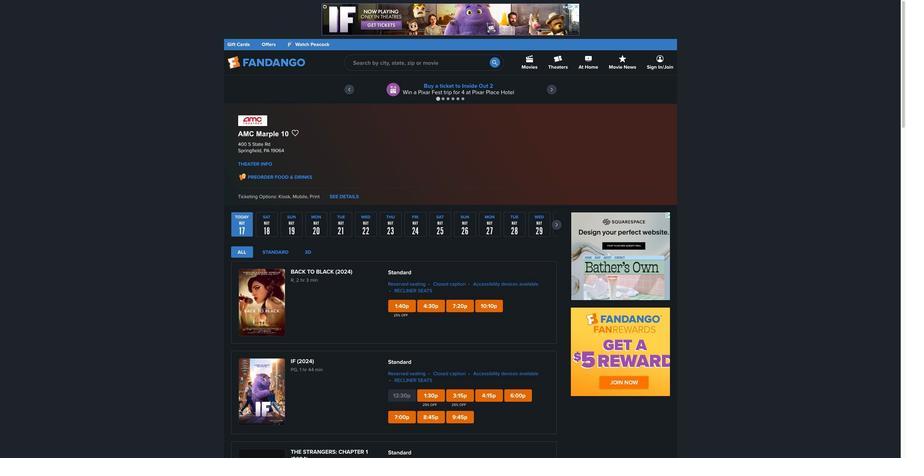 Task type: vqa. For each thing, say whether or not it's contained in the screenshot.
1st Dolby from the bottom
no



Task type: locate. For each thing, give the bounding box(es) containing it.
1 vertical spatial region
[[231, 212, 575, 237]]

option group
[[231, 247, 557, 261]]

None radio
[[256, 247, 295, 259], [298, 247, 318, 259], [256, 247, 295, 259], [298, 247, 318, 259]]

0 vertical spatial region
[[224, 75, 677, 104]]

advertisement element
[[322, 4, 580, 35], [571, 212, 677, 301], [571, 308, 677, 396]]

0 vertical spatial advertisement element
[[322, 4, 580, 35]]

Search by city, state, zip or movie text field
[[344, 55, 504, 71]]

select a slide to show tab list
[[224, 96, 677, 101]]

None search field
[[344, 55, 504, 71]]

1 vertical spatial advertisement element
[[571, 212, 677, 301]]

region
[[224, 75, 677, 104], [231, 212, 575, 237]]



Task type: describe. For each thing, give the bounding box(es) containing it.
amenity  snack image
[[238, 173, 247, 181]]

offer icon image
[[387, 83, 400, 96]]

amc logo image
[[238, 115, 267, 126]]

2 vertical spatial advertisement element
[[571, 308, 677, 396]]

12:30 pm showtime element
[[388, 390, 416, 402]]

1 of 74 group
[[231, 212, 253, 237]]



